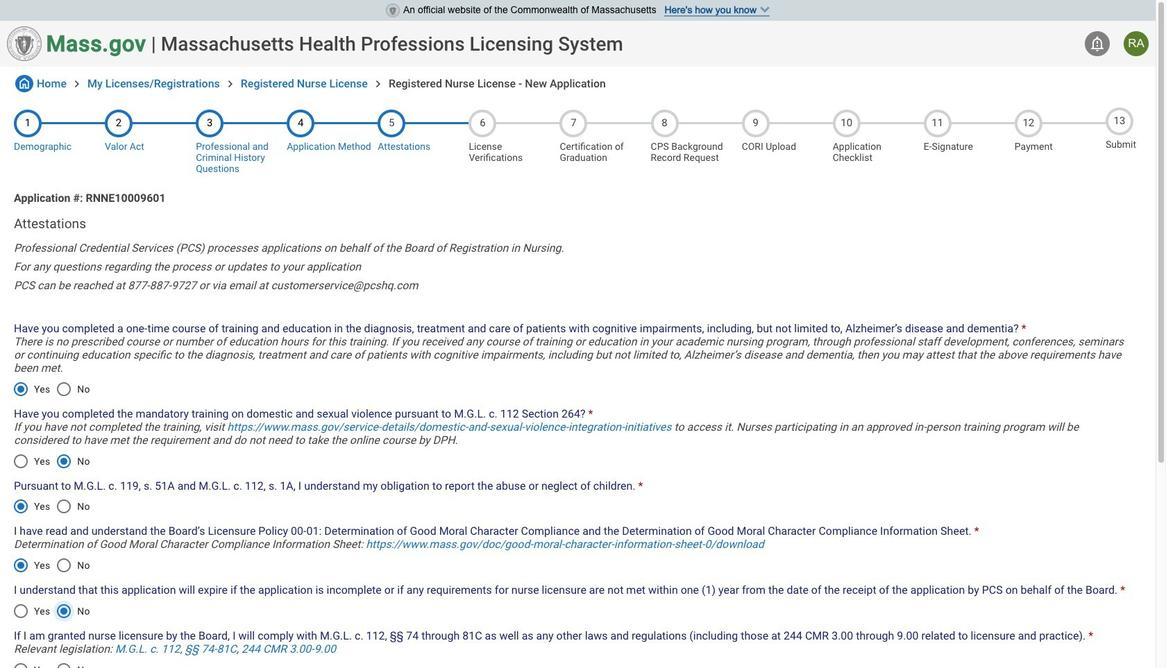 Task type: describe. For each thing, give the bounding box(es) containing it.
1 vertical spatial heading
[[14, 216, 1143, 232]]

6 option group from the top
[[6, 654, 97, 669]]

1 option group from the top
[[6, 373, 97, 406]]

3 option group from the top
[[6, 491, 97, 524]]

5 option group from the top
[[6, 595, 97, 629]]

no color image
[[70, 77, 84, 91]]



Task type: vqa. For each thing, say whether or not it's contained in the screenshot.
sixth Option Group from the top
yes



Task type: locate. For each thing, give the bounding box(es) containing it.
option group
[[6, 373, 97, 406], [6, 445, 97, 478], [6, 491, 97, 524], [6, 549, 97, 583], [6, 595, 97, 629], [6, 654, 97, 669]]

massachusetts state seal image
[[386, 3, 400, 17]]

2 option group from the top
[[6, 445, 97, 478]]

4 option group from the top
[[6, 549, 97, 583]]

heading
[[161, 32, 624, 55], [14, 216, 1143, 232]]

massachusetts state seal image
[[7, 26, 42, 61]]

0 vertical spatial heading
[[161, 32, 624, 55]]

no color image
[[1090, 35, 1107, 52], [15, 75, 33, 92], [224, 77, 237, 91], [372, 77, 385, 91]]



